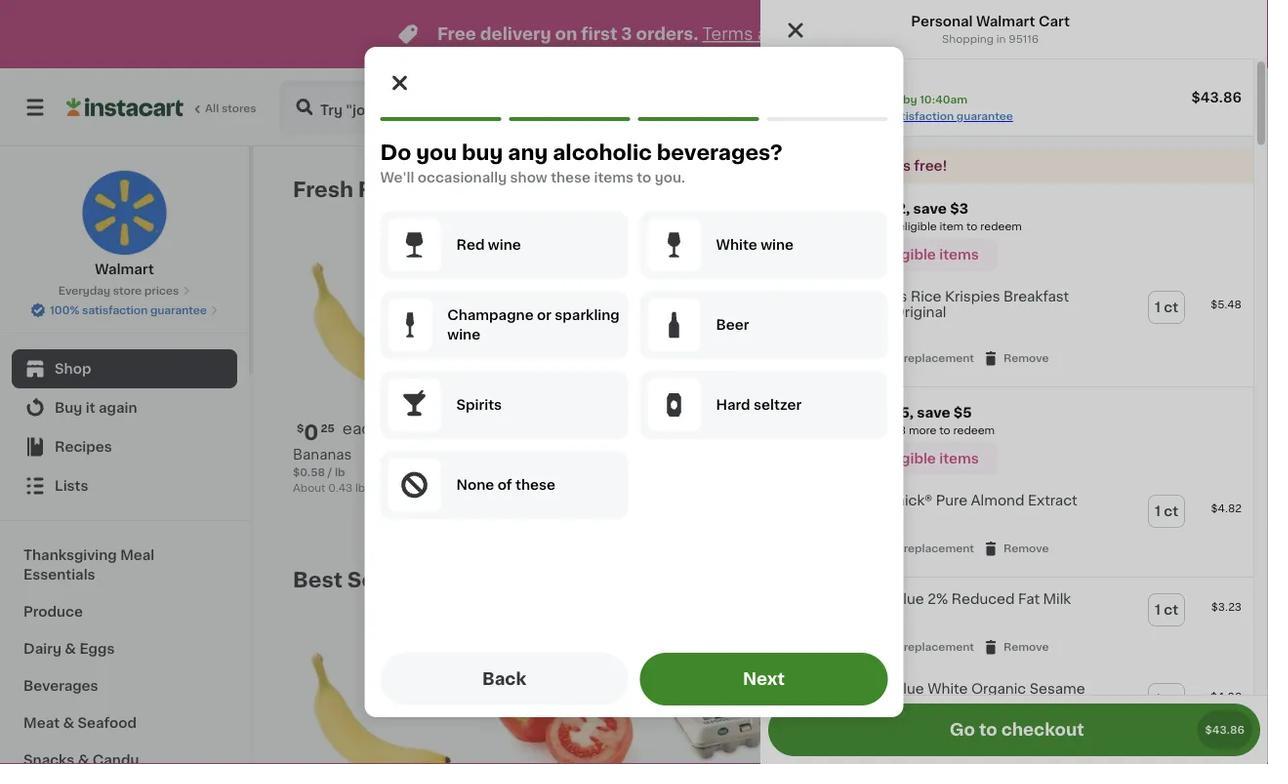 Task type: vqa. For each thing, say whether or not it's contained in the screenshot.
save to the top
yes



Task type: locate. For each thing, give the bounding box(es) containing it.
1 vertical spatial item carousel region
[[293, 561, 1215, 765]]

again
[[99, 401, 137, 415]]

3 choose replacement button from the top
[[837, 639, 975, 656]]

2 vertical spatial choose replacement
[[858, 642, 975, 653]]

1 replacement from the top
[[904, 353, 975, 364]]

delivery
[[855, 94, 901, 105], [972, 100, 1035, 114], [596, 101, 654, 114]]

0 vertical spatial remove
[[1004, 353, 1049, 364]]

0 vertical spatial item carousel region
[[293, 170, 1215, 545]]

many
[[500, 487, 531, 498]]

more
[[868, 221, 896, 232], [909, 425, 937, 436]]

100% up your first delivery is free!
[[856, 111, 886, 122]]

all
[[205, 103, 219, 114]]

1 horizontal spatial more
[[909, 425, 937, 436]]

1 horizontal spatial walmart
[[976, 15, 1036, 28]]

great inside the great value white organic sesame seed
[[845, 683, 884, 696]]

guarantee down 'shopping'
[[957, 111, 1013, 122]]

by
[[903, 94, 917, 105], [1039, 100, 1058, 114]]

choose replacement down 2%
[[858, 642, 975, 653]]

1 see from the top
[[855, 248, 882, 262]]

0 horizontal spatial 100% satisfaction guarantee
[[50, 305, 207, 316]]

by up 100% satisfaction guarantee link
[[903, 94, 917, 105]]

remove button for extract
[[982, 540, 1049, 558]]

ct left $4.82
[[1164, 505, 1179, 519]]

view for best sellers
[[990, 573, 1023, 587]]

0 vertical spatial first
[[581, 26, 618, 42]]

any left 2,
[[868, 202, 894, 216]]

product group for buy any 2, save $3
[[761, 275, 1254, 379]]

choose down sponsored badge 'image'
[[858, 544, 901, 554]]

back
[[482, 671, 526, 688]]

2 choose from the top
[[858, 544, 901, 554]]

0 vertical spatial replacement
[[904, 353, 975, 364]]

delivery up alcoholic
[[596, 101, 654, 114]]

great for great value 2% reduced fat milk
[[845, 593, 884, 607]]

buy
[[462, 142, 503, 163]]

items down alcoholic
[[594, 171, 634, 185]]

10:40am up (40+) at the top
[[1062, 100, 1127, 114]]

choose replacement down original at the top right of page
[[858, 353, 975, 364]]

about
[[293, 483, 326, 494]]

2 remove button from the top
[[982, 540, 1049, 558]]

2 horizontal spatial wine
[[761, 238, 794, 252]]

0 vertical spatial great
[[845, 593, 884, 607]]

walmart
[[976, 15, 1036, 28], [95, 263, 154, 276]]

1 ct from the top
[[1164, 301, 1179, 314]]

0 vertical spatial view
[[990, 183, 1023, 196]]

1 vertical spatial choose
[[858, 544, 901, 554]]

2,
[[897, 202, 911, 216]]

add button
[[384, 246, 459, 281], [571, 246, 646, 281], [946, 246, 1022, 281], [384, 637, 459, 672], [571, 637, 646, 672], [759, 637, 834, 672], [946, 637, 1022, 672]]

0 horizontal spatial delivery
[[480, 26, 551, 42]]

2 see eligible items from the top
[[855, 452, 979, 466]]

items up the pomegranate
[[940, 452, 979, 466]]

white up go
[[928, 683, 968, 696]]

delivery left is on the top right of the page
[[839, 159, 896, 173]]

all inside popup button
[[1027, 183, 1043, 196]]

0 horizontal spatial wine
[[448, 328, 481, 342]]

0 vertical spatial in
[[997, 34, 1006, 44]]

sesame
[[1030, 683, 1086, 696]]

2 great from the top
[[845, 683, 884, 696]]

1 horizontal spatial white
[[928, 683, 968, 696]]

satisfaction inside 100% satisfaction guarantee link
[[889, 111, 954, 122]]

these down large
[[516, 479, 556, 492]]

0 vertical spatial white
[[716, 238, 758, 252]]

by down 95116
[[1039, 100, 1058, 114]]

(est.)
[[385, 421, 427, 437]]

these down alcoholic
[[551, 171, 591, 185]]

1 horizontal spatial buy
[[836, 202, 864, 216]]

1 vertical spatial all
[[1027, 573, 1043, 587]]

choose up seed at the bottom
[[858, 642, 901, 653]]

0 vertical spatial see eligible items
[[855, 248, 979, 262]]

see eligible items button for 2,
[[836, 238, 998, 271]]

first inside limited time offer region
[[581, 26, 618, 42]]

lb right /
[[335, 467, 345, 478]]

1 vertical spatial see eligible items button
[[836, 443, 998, 476]]

see eligible items up eat
[[855, 452, 979, 466]]

1 horizontal spatial 0
[[492, 422, 506, 443]]

buy inside buy any 2, save $3 add 1 more eligible item to redeem
[[836, 202, 864, 216]]

choose replacement button down 2%
[[837, 639, 975, 656]]

first right your
[[807, 159, 836, 173]]

1 vertical spatial choose replacement
[[858, 544, 975, 554]]

1 vertical spatial save
[[917, 406, 951, 420]]

2 view from the top
[[990, 573, 1023, 587]]

delivery inside limited time offer region
[[480, 26, 551, 42]]

in left 95116
[[997, 34, 1006, 44]]

product group containing kellogg's rice krispies breakfast cereal original
[[761, 275, 1254, 379]]

1 choose replacement from the top
[[858, 353, 975, 364]]

view all (30+)
[[990, 573, 1084, 587]]

1 horizontal spatial satisfaction
[[889, 111, 954, 122]]

0 horizontal spatial more
[[868, 221, 896, 232]]

is
[[899, 159, 911, 173]]

product group
[[293, 240, 465, 496], [480, 240, 652, 504], [668, 240, 840, 523], [855, 240, 1027, 518], [293, 631, 465, 765], [480, 631, 652, 765], [668, 631, 840, 765], [855, 631, 1027, 765], [1043, 631, 1215, 765]]

remove down "fat"
[[1004, 642, 1049, 653]]

guarantee inside button
[[150, 305, 207, 316]]

see eligible items button
[[836, 238, 998, 271], [836, 443, 998, 476]]

None search field
[[279, 80, 553, 135]]

spend up 6
[[836, 406, 882, 420]]

1 vertical spatial each
[[368, 483, 395, 494]]

value
[[887, 593, 924, 607], [887, 683, 924, 696]]

3 choose from the top
[[858, 642, 901, 653]]

all
[[1027, 183, 1043, 196], [1027, 573, 1043, 587]]

apply.
[[758, 26, 809, 42]]

1 for great value 2% reduced fat milk
[[1155, 604, 1161, 617]]

1 vertical spatial view
[[990, 573, 1023, 587]]

$10.18
[[874, 425, 906, 436]]

choose replacement down sponsored badge 'image'
[[858, 544, 975, 554]]

eligible up eat
[[885, 452, 936, 466]]

spend up pom
[[836, 425, 871, 436]]

2 product group from the top
[[761, 480, 1254, 570]]

0 vertical spatial value
[[887, 593, 924, 607]]

redeem right 'item'
[[981, 221, 1022, 232]]

remove button for reduced
[[982, 639, 1049, 656]]

1 ct button for mccormick® pure almond extract
[[1149, 496, 1185, 528]]

2 see eligible items button from the top
[[836, 443, 998, 476]]

view up "fat"
[[990, 573, 1023, 587]]

all up "fat"
[[1027, 573, 1043, 587]]

in inside item carousel region
[[534, 487, 544, 498]]

everyday store prices link
[[58, 283, 191, 299]]

avocado
[[561, 448, 621, 462]]

3 choose replacement from the top
[[858, 642, 975, 653]]

1 product group from the top
[[761, 275, 1254, 379]]

walmart up 95116
[[976, 15, 1036, 28]]

1 horizontal spatial delivery by 10:40am
[[972, 100, 1127, 114]]

1 spend from the top
[[836, 406, 882, 420]]

to left you.
[[637, 171, 652, 185]]

1
[[861, 221, 865, 232], [1155, 301, 1161, 314], [1155, 505, 1161, 519], [1155, 604, 1161, 617], [1155, 694, 1161, 707]]

delivery down 95116
[[972, 100, 1035, 114]]

white up beer
[[716, 238, 758, 252]]

1 vertical spatial see
[[855, 452, 882, 466]]

thanksgiving
[[23, 549, 117, 563]]

1 vertical spatial lb
[[355, 483, 365, 494]]

value left organic
[[887, 683, 924, 696]]

delivery left on
[[480, 26, 551, 42]]

100% inside 100% satisfaction guarantee link
[[856, 111, 886, 122]]

0 vertical spatial delivery
[[480, 26, 551, 42]]

each inside bananas $0.58 / lb about 0.43 lb each
[[368, 483, 395, 494]]

see eligible items
[[855, 248, 979, 262], [855, 452, 979, 466]]

produce
[[23, 605, 83, 619]]

3 ct from the top
[[1164, 604, 1179, 617]]

$ inside $ 4 97
[[672, 423, 679, 434]]

0 horizontal spatial walmart
[[95, 263, 154, 276]]

0 vertical spatial any
[[508, 142, 548, 163]]

white
[[716, 238, 758, 252], [928, 683, 968, 696]]

2 remove from the top
[[1004, 544, 1049, 554]]

to right 'item'
[[967, 221, 978, 232]]

item carousel region
[[293, 170, 1215, 545], [293, 561, 1215, 765]]

satisfaction up the free!
[[889, 111, 954, 122]]

1 item carousel region from the top
[[293, 170, 1215, 545]]

0 vertical spatial save
[[914, 202, 947, 216]]

1 value from the top
[[887, 593, 924, 607]]

1 choose from the top
[[858, 353, 901, 364]]

1 promotion-wrapper element from the top
[[761, 184, 1254, 388]]

terms apply. link
[[703, 26, 809, 42]]

$5
[[954, 406, 972, 420]]

dairy & eggs
[[23, 643, 115, 656]]

1 vertical spatial remove
[[1004, 544, 1049, 554]]

1 ct button left $5.48
[[1149, 292, 1185, 323]]

$ left 25
[[297, 423, 304, 434]]

limited time offer region
[[0, 0, 1211, 68]]

0 horizontal spatial in
[[534, 487, 544, 498]]

2 0 from the left
[[492, 422, 506, 443]]

great left 2%
[[845, 593, 884, 607]]

buy down your first delivery is free!
[[836, 202, 864, 216]]

1 vertical spatial 100%
[[50, 305, 80, 316]]

0 vertical spatial eligible
[[898, 221, 937, 232]]

1 left the $3.23
[[1155, 604, 1161, 617]]

4 ct from the top
[[1164, 694, 1179, 707]]

ct left $5.48
[[1164, 301, 1179, 314]]

product group containing mccormick® pure almond extract
[[761, 480, 1254, 570]]

view all (40+)
[[990, 183, 1084, 196]]

fruit
[[358, 179, 409, 200]]

choose replacement button for mccormick®
[[837, 540, 975, 558]]

many in stock
[[500, 487, 577, 498]]

1 ct button left $4.82
[[1149, 496, 1185, 528]]

lists
[[55, 480, 88, 493]]

1 ct left $5.48
[[1155, 301, 1179, 314]]

spirits
[[457, 398, 502, 412]]

delivery by 10:40am up 100% satisfaction guarantee link
[[855, 94, 968, 105]]

1 ct button left the $3.23
[[1149, 595, 1185, 626]]

see for spend
[[855, 452, 882, 466]]

fresh fruit
[[293, 179, 409, 200]]

1 all from the top
[[1027, 183, 1043, 196]]

1 horizontal spatial delivery
[[839, 159, 896, 173]]

view all (30+) button
[[982, 561, 1105, 600]]

0 horizontal spatial lb
[[335, 467, 345, 478]]

1 remove button from the top
[[982, 350, 1049, 367]]

product group for spend $15, save $5
[[761, 480, 1254, 570]]

1 see eligible items from the top
[[855, 248, 979, 262]]

replacement down original at the top right of page
[[904, 353, 975, 364]]

walmart up everyday store prices link
[[95, 263, 154, 276]]

1 horizontal spatial $
[[672, 423, 679, 434]]

1 ct left $4.82
[[1155, 505, 1179, 519]]

redeem inside spend $15, save $5 spend $10.18 more to redeem
[[954, 425, 995, 436]]

0 vertical spatial 100%
[[856, 111, 886, 122]]

meat
[[23, 717, 60, 730]]

ct left the $3.23
[[1164, 604, 1179, 617]]

0 vertical spatial items
[[594, 171, 634, 185]]

1 ct
[[1155, 301, 1179, 314], [1155, 505, 1179, 519], [1155, 604, 1179, 617], [1155, 694, 1179, 707]]

0 horizontal spatial 0
[[304, 422, 319, 443]]

all left (40+) at the top
[[1027, 183, 1043, 196]]

1 vertical spatial buy
[[55, 401, 82, 415]]

2 all from the top
[[1027, 573, 1043, 587]]

view inside popup button
[[990, 573, 1023, 587]]

1 ct left $4.36
[[1155, 694, 1179, 707]]

more inside spend $15, save $5 spend $10.18 more to redeem
[[909, 425, 937, 436]]

value left 2%
[[887, 593, 924, 607]]

/
[[328, 467, 332, 478]]

ready-
[[968, 448, 1019, 462]]

orders.
[[636, 26, 699, 42]]

eligible for save
[[885, 452, 936, 466]]

redeem
[[981, 221, 1022, 232], [954, 425, 995, 436]]

1 view from the top
[[990, 183, 1023, 196]]

your first delivery is free!
[[772, 159, 948, 173]]

see eligible items button down spend $15, save $5 spend $10.18 more to redeem
[[836, 443, 998, 476]]

to up wonderful
[[940, 425, 951, 436]]

1 great from the top
[[845, 593, 884, 607]]

0 vertical spatial these
[[551, 171, 591, 185]]

0 vertical spatial &
[[65, 643, 76, 656]]

items
[[594, 171, 634, 185], [940, 248, 979, 262], [940, 452, 979, 466]]

0 vertical spatial guarantee
[[957, 111, 1013, 122]]

2 choose replacement from the top
[[858, 544, 975, 554]]

free
[[437, 26, 476, 42]]

choose replacement button down original at the top right of page
[[837, 350, 975, 367]]

0 horizontal spatial delivery
[[596, 101, 654, 114]]

0 vertical spatial redeem
[[981, 221, 1022, 232]]

see for buy
[[855, 248, 882, 262]]

1 see eligible items button from the top
[[836, 238, 998, 271]]

2 spend from the top
[[836, 425, 871, 436]]

instacart logo image
[[66, 96, 184, 119]]

any up show at the top left
[[508, 142, 548, 163]]

2 1 ct button from the top
[[1149, 496, 1185, 528]]

0 vertical spatial see eligible items button
[[836, 238, 998, 271]]

save left $5
[[917, 406, 951, 420]]

$ 4 97
[[672, 422, 709, 443]]

any inside do you buy any alcoholic beverages? we'll occasionally show these items to you.
[[508, 142, 548, 163]]

1 left $4.82
[[1155, 505, 1161, 519]]

0 horizontal spatial white
[[716, 238, 758, 252]]

0 vertical spatial all
[[1027, 183, 1043, 196]]

$ inside $ 0 25
[[297, 423, 304, 434]]

1 $ from the left
[[297, 423, 304, 434]]

all inside popup button
[[1027, 573, 1043, 587]]

1 ct button left $4.36
[[1149, 685, 1185, 716]]

white inside add your shopping preferences element
[[716, 238, 758, 252]]

replacement for first remove 'button'
[[904, 353, 975, 364]]

100% satisfaction guarantee down store
[[50, 305, 207, 316]]

2 vertical spatial product group
[[761, 578, 1254, 668]]

wine right red
[[488, 238, 521, 252]]

1 1 ct from the top
[[1155, 301, 1179, 314]]

1 vertical spatial value
[[887, 683, 924, 696]]

$3.23
[[1212, 602, 1242, 613]]

2 vertical spatial choose replacement button
[[837, 639, 975, 656]]

these inside do you buy any alcoholic beverages? we'll occasionally show these items to you.
[[551, 171, 591, 185]]

buy for buy any 2, save $3 add 1 more eligible item to redeem
[[836, 202, 864, 216]]

service type group
[[578, 88, 788, 127]]

100% satisfaction guarantee up the free!
[[856, 111, 1013, 122]]

0 horizontal spatial buy
[[55, 401, 82, 415]]

first
[[581, 26, 618, 42], [807, 159, 836, 173]]

more down your first delivery is free!
[[868, 221, 896, 232]]

0 up hass at left bottom
[[492, 422, 506, 443]]

buy left it
[[55, 401, 82, 415]]

remove
[[1004, 353, 1049, 364], [1004, 544, 1049, 554], [1004, 642, 1049, 653]]

$15,
[[886, 406, 914, 420]]

0 horizontal spatial guarantee
[[150, 305, 207, 316]]

3 1 ct button from the top
[[1149, 595, 1185, 626]]

2 vertical spatial replacement
[[904, 642, 975, 653]]

2 value from the top
[[887, 683, 924, 696]]

wine for white wine
[[761, 238, 794, 252]]

1 ct left the $3.23
[[1155, 604, 1179, 617]]

& left eggs on the left
[[65, 643, 76, 656]]

& right meat at the left
[[63, 717, 74, 730]]

ct for kellogg's rice krispies breakfast cereal original
[[1164, 301, 1179, 314]]

2 vertical spatial items
[[940, 452, 979, 466]]

1 vertical spatial remove button
[[982, 540, 1049, 558]]

$3
[[950, 202, 969, 216]]

each right 0.43
[[368, 483, 395, 494]]

everyday store prices
[[58, 286, 179, 296]]

product group
[[761, 275, 1254, 379], [761, 480, 1254, 570], [761, 578, 1254, 668]]

2 choose replacement button from the top
[[837, 540, 975, 558]]

add inside product group
[[983, 257, 1012, 271]]

2 item carousel region from the top
[[293, 561, 1215, 765]]

remove button down breakfast
[[982, 350, 1049, 367]]

stores
[[222, 103, 257, 114]]

guarantee down prices
[[150, 305, 207, 316]]

1 ct button for great value 2% reduced fat milk
[[1149, 595, 1185, 626]]

remove button
[[982, 350, 1049, 367], [982, 540, 1049, 558], [982, 639, 1049, 656]]

see up the to-
[[855, 452, 882, 466]]

value inside the great value white organic sesame seed
[[887, 683, 924, 696]]

0 vertical spatial choose
[[858, 353, 901, 364]]

product group containing 6
[[855, 240, 1027, 518]]

save right 2,
[[914, 202, 947, 216]]

1 vertical spatial eligible
[[885, 248, 936, 262]]

your
[[772, 159, 804, 173]]

1 down your first delivery is free!
[[861, 221, 865, 232]]

remove button up organic
[[982, 639, 1049, 656]]

beverages?
[[657, 142, 783, 163]]

1 vertical spatial any
[[868, 202, 894, 216]]

0 horizontal spatial any
[[508, 142, 548, 163]]

$ left 97 on the bottom of page
[[672, 423, 679, 434]]

redeem inside buy any 2, save $3 add 1 more eligible item to redeem
[[981, 221, 1022, 232]]

2 vertical spatial choose
[[858, 642, 901, 653]]

2 vertical spatial remove button
[[982, 639, 1049, 656]]

each
[[343, 421, 381, 437], [368, 483, 395, 494]]

0 vertical spatial product group
[[761, 275, 1254, 379]]

2 promotion-wrapper element from the top
[[761, 388, 1254, 578]]

satisfaction down everyday store prices
[[82, 305, 148, 316]]

delivery by 10:40am down 95116
[[972, 100, 1127, 114]]

0 vertical spatial walmart
[[976, 15, 1036, 28]]

3 product group from the top
[[761, 578, 1254, 668]]

meat & seafood link
[[12, 705, 237, 742]]

view inside popup button
[[990, 183, 1023, 196]]

1 vertical spatial &
[[63, 717, 74, 730]]

1 ct button for kellogg's rice krispies breakfast cereal original
[[1149, 292, 1185, 323]]

0 vertical spatial choose replacement button
[[837, 350, 975, 367]]

choose replacement button down sponsored badge 'image'
[[837, 540, 975, 558]]

1 vertical spatial choose replacement button
[[837, 540, 975, 558]]

1 horizontal spatial in
[[997, 34, 1006, 44]]

great for great value white organic sesame seed
[[845, 683, 884, 696]]

eligible down 2,
[[898, 221, 937, 232]]

0 vertical spatial more
[[868, 221, 896, 232]]

more up wonderful
[[909, 425, 937, 436]]

1 vertical spatial great
[[845, 683, 884, 696]]

3 remove from the top
[[1004, 642, 1049, 653]]

2 1 ct from the top
[[1155, 505, 1179, 519]]

items down 'item'
[[940, 248, 979, 262]]

2 $ from the left
[[672, 423, 679, 434]]

guarantee
[[957, 111, 1013, 122], [150, 305, 207, 316]]

1 vertical spatial white
[[928, 683, 968, 696]]

promotion-wrapper element
[[761, 184, 1254, 388], [761, 388, 1254, 578]]

0 vertical spatial 100% satisfaction guarantee
[[856, 111, 1013, 122]]

remove down breakfast
[[1004, 353, 1049, 364]]

1 horizontal spatial 10:40am
[[1062, 100, 1127, 114]]

1 inside buy any 2, save $3 add 1 more eligible item to redeem
[[861, 221, 865, 232]]

shop link
[[12, 350, 237, 389]]

bananas
[[293, 448, 352, 462]]

reduced
[[952, 593, 1015, 607]]

1 choose replacement button from the top
[[837, 350, 975, 367]]

add
[[836, 221, 858, 232], [421, 257, 449, 271], [608, 257, 637, 271], [983, 257, 1012, 271], [421, 647, 449, 661], [608, 647, 637, 661], [796, 647, 824, 661], [983, 647, 1012, 661]]

100% down everyday
[[50, 305, 80, 316]]

each right 25
[[343, 421, 381, 437]]

100% inside 100% satisfaction guarantee button
[[50, 305, 80, 316]]

1 left $5.48
[[1155, 301, 1161, 314]]

delivery
[[480, 26, 551, 42], [839, 159, 896, 173]]

lists link
[[12, 467, 237, 506]]

add button inside product group
[[946, 246, 1022, 281]]

pure
[[936, 494, 968, 508]]

1 vertical spatial first
[[807, 159, 836, 173]]

2 horizontal spatial delivery
[[972, 100, 1035, 114]]

3 remove button from the top
[[982, 639, 1049, 656]]

3 replacement from the top
[[904, 642, 975, 653]]

10:40am up 100% satisfaction guarantee link
[[920, 94, 968, 105]]

2 ct from the top
[[1164, 505, 1179, 519]]

great inside product group
[[845, 593, 884, 607]]

100% satisfaction guarantee inside button
[[50, 305, 207, 316]]

redeem down $5
[[954, 425, 995, 436]]

eligible down buy any 2, save $3 add 1 more eligible item to redeem
[[885, 248, 936, 262]]

see up kellogg's
[[855, 248, 882, 262]]

1 vertical spatial in
[[534, 487, 544, 498]]

we'll
[[380, 171, 414, 185]]

1 vertical spatial spend
[[836, 425, 871, 436]]

delivery up 100% satisfaction guarantee link
[[855, 94, 901, 105]]

see eligible items for 2,
[[855, 248, 979, 262]]

sponsored badge image
[[855, 501, 915, 513]]

pom wonderful ready- to-eat pomegranate arils
[[855, 448, 1027, 481]]

remove up view all (30+)
[[1004, 544, 1049, 554]]

1 for mccormick® pure almond extract
[[1155, 505, 1161, 519]]

hass
[[480, 448, 515, 462]]

prices
[[144, 286, 179, 296]]

1 1 ct button from the top
[[1149, 292, 1185, 323]]

replacement down 2%
[[904, 642, 975, 653]]

2 see from the top
[[855, 452, 882, 466]]

item
[[940, 221, 964, 232]]

choose replacement button
[[837, 350, 975, 367], [837, 540, 975, 558], [837, 639, 975, 656]]

delivery button
[[578, 88, 672, 127]]

wine up kellogg's rice krispies breakfast cereal original "icon"
[[761, 238, 794, 252]]

recipes link
[[12, 428, 237, 467]]

3 1 ct from the top
[[1155, 604, 1179, 617]]

see eligible items button down buy any 2, save $3 add 1 more eligible item to redeem
[[836, 238, 998, 271]]

1 horizontal spatial any
[[868, 202, 894, 216]]

0 vertical spatial satisfaction
[[889, 111, 954, 122]]



Task type: describe. For each thing, give the bounding box(es) containing it.
1 0 from the left
[[304, 422, 319, 443]]

0 vertical spatial each
[[343, 421, 381, 437]]

produce link
[[12, 594, 237, 631]]

any inside buy any 2, save $3 add 1 more eligible item to redeem
[[868, 202, 894, 216]]

1 ct for kellogg's rice krispies breakfast cereal original
[[1155, 301, 1179, 314]]

product group containing 4
[[668, 240, 840, 523]]

1 vertical spatial walmart
[[95, 263, 154, 276]]

in inside personal walmart cart shopping in 95116
[[997, 34, 1006, 44]]

add inside buy any 2, save $3 add 1 more eligible item to redeem
[[836, 221, 858, 232]]

you
[[416, 142, 457, 163]]

great value white organic sesame seed
[[845, 683, 1086, 712]]

beverages link
[[12, 668, 237, 705]]

kellogg's rice krispies breakfast cereal original
[[845, 290, 1070, 319]]

25
[[321, 423, 335, 434]]

champagne or sparkling wine
[[448, 309, 620, 342]]

kellogg's rice krispies breakfast cereal original button
[[845, 289, 1104, 321]]

fresh
[[293, 179, 353, 200]]

1 horizontal spatial by
[[1039, 100, 1058, 114]]

value for 2%
[[887, 593, 924, 607]]

beer
[[716, 318, 749, 332]]

0 horizontal spatial 10:40am
[[920, 94, 968, 105]]

do
[[380, 142, 411, 163]]

$ for 0
[[297, 423, 304, 434]]

value for white
[[887, 683, 924, 696]]

to inside do you buy any alcoholic beverages? we'll occasionally show these items to you.
[[637, 171, 652, 185]]

save inside buy any 2, save $3 add 1 more eligible item to redeem
[[914, 202, 947, 216]]

each (est.)
[[343, 421, 427, 437]]

white inside the great value white organic sesame seed
[[928, 683, 968, 696]]

item carousel region containing best sellers
[[293, 561, 1215, 765]]

4 1 ct button from the top
[[1149, 685, 1185, 716]]

ct for mccormick® pure almond extract
[[1164, 505, 1179, 519]]

everyday
[[58, 286, 110, 296]]

sparkling
[[555, 309, 620, 322]]

$ for 4
[[672, 423, 679, 434]]

red wine
[[457, 238, 521, 252]]

great value white organic sesame seed button
[[845, 682, 1104, 713]]

1 horizontal spatial 100% satisfaction guarantee
[[856, 111, 1013, 122]]

0 horizontal spatial by
[[903, 94, 917, 105]]

show
[[510, 171, 548, 185]]

walmart link
[[82, 170, 167, 279]]

eligible inside buy any 2, save $3 add 1 more eligible item to redeem
[[898, 221, 937, 232]]

all for fresh fruit
[[1027, 183, 1043, 196]]

$0.25 each (estimated) element
[[293, 420, 465, 445]]

100% satisfaction guarantee button
[[30, 299, 219, 318]]

wine inside champagne or sparkling wine
[[448, 328, 481, 342]]

2%
[[928, 593, 949, 607]]

next button
[[640, 653, 888, 706]]

delivery inside button
[[596, 101, 654, 114]]

3
[[621, 26, 632, 42]]

breakfast
[[1004, 290, 1070, 304]]

1 vertical spatial $43.86
[[1206, 725, 1245, 736]]

buy for buy it again
[[55, 401, 82, 415]]

pom
[[855, 448, 890, 462]]

see eligible items button for save
[[836, 443, 998, 476]]

free!
[[914, 159, 948, 173]]

to inside spend $15, save $5 spend $10.18 more to redeem
[[940, 425, 951, 436]]

1 left $4.36
[[1155, 694, 1161, 707]]

1 ct for great value 2% reduced fat milk
[[1155, 604, 1179, 617]]

choose for third choose replacement button from the bottom of the page
[[858, 353, 901, 364]]

0 hass large avocado
[[480, 422, 621, 462]]

items for spend $15, save $5
[[940, 452, 979, 466]]

hard seltzer
[[716, 398, 802, 412]]

buy it again
[[55, 401, 137, 415]]

1 horizontal spatial guarantee
[[957, 111, 1013, 122]]

champagne
[[448, 309, 534, 322]]

next
[[743, 671, 785, 688]]

0 vertical spatial $43.86
[[1192, 91, 1242, 104]]

dairy
[[23, 643, 61, 656]]

1 for kellogg's rice krispies breakfast cereal original
[[1155, 301, 1161, 314]]

ct for great value 2% reduced fat milk
[[1164, 604, 1179, 617]]

promotion-wrapper element containing spend $15, save $5
[[761, 388, 1254, 578]]

walmart inside personal walmart cart shopping in 95116
[[976, 15, 1036, 28]]

to right go
[[980, 722, 998, 739]]

to inside buy any 2, save $3 add 1 more eligible item to redeem
[[967, 221, 978, 232]]

replacement for reduced's remove 'button'
[[904, 642, 975, 653]]

buy it again link
[[12, 389, 237, 428]]

satisfaction inside 100% satisfaction guarantee button
[[82, 305, 148, 316]]

0 inside 0 hass large avocado
[[492, 422, 506, 443]]

mccormick® pure almond extract button
[[845, 493, 1078, 509]]

shopping
[[942, 34, 994, 44]]

rice
[[911, 290, 942, 304]]

promotion-wrapper element containing buy any 2, save $3
[[761, 184, 1254, 388]]

1 vertical spatial delivery
[[839, 159, 896, 173]]

buy any 2, save $3 add 1 more eligible item to redeem
[[836, 202, 1022, 232]]

you.
[[655, 171, 686, 185]]

hard
[[716, 398, 751, 412]]

milk
[[1044, 593, 1072, 607]]

great value white organic sesame seed image
[[772, 680, 813, 721]]

remove for extract
[[1004, 544, 1049, 554]]

wine for red wine
[[488, 238, 521, 252]]

meal
[[120, 549, 155, 563]]

1 vertical spatial these
[[516, 479, 556, 492]]

items inside do you buy any alcoholic beverages? we'll occasionally show these items to you.
[[594, 171, 634, 185]]

none of these
[[457, 479, 556, 492]]

seed
[[845, 699, 881, 712]]

product group containing great value 2% reduced fat milk
[[761, 578, 1254, 668]]

1 remove from the top
[[1004, 353, 1049, 364]]

walmart image
[[772, 71, 821, 120]]

best
[[293, 570, 343, 590]]

thanksgiving meal essentials
[[23, 549, 155, 582]]

see eligible items for save
[[855, 452, 979, 466]]

on
[[555, 26, 578, 42]]

of
[[498, 479, 512, 492]]

thanksgiving meal essentials link
[[12, 537, 237, 594]]

walmart logo image
[[82, 170, 167, 256]]

extract
[[1028, 494, 1078, 508]]

& for dairy
[[65, 643, 76, 656]]

stock
[[546, 487, 577, 498]]

4
[[679, 422, 694, 443]]

store
[[113, 286, 142, 296]]

back button
[[380, 653, 628, 706]]

choose replacement button for great
[[837, 639, 975, 656]]

or
[[537, 309, 552, 322]]

occasionally
[[418, 171, 507, 185]]

item carousel region containing fresh fruit
[[293, 170, 1215, 545]]

items for buy any 2, save $3
[[940, 248, 979, 262]]

(40+)
[[1046, 183, 1084, 196]]

all stores link
[[66, 80, 258, 135]]

view for fresh fruit
[[990, 183, 1023, 196]]

1 ct for mccormick® pure almond extract
[[1155, 505, 1179, 519]]

remove for reduced
[[1004, 642, 1049, 653]]

all for best sellers
[[1027, 573, 1043, 587]]

seafood
[[78, 717, 137, 730]]

choose replacement for reduced's remove 'button'
[[858, 642, 975, 653]]

kellogg's rice krispies breakfast cereal original image
[[772, 287, 813, 328]]

1 horizontal spatial delivery
[[855, 94, 901, 105]]

sellers
[[347, 570, 422, 590]]

save inside spend $15, save $5 spend $10.18 more to redeem
[[917, 406, 951, 420]]

1 horizontal spatial first
[[807, 159, 836, 173]]

choose for great's choose replacement button
[[858, 642, 901, 653]]

choose replacement for first remove 'button'
[[858, 353, 975, 364]]

krispies
[[945, 290, 1001, 304]]

& for meat
[[63, 717, 74, 730]]

add your shopping preferences element
[[365, 47, 904, 718]]

1 horizontal spatial lb
[[355, 483, 365, 494]]

meat & seafood
[[23, 717, 137, 730]]

11
[[1199, 101, 1210, 114]]

more inside buy any 2, save $3 add 1 more eligible item to redeem
[[868, 221, 896, 232]]

large
[[518, 448, 557, 462]]

bananas $0.58 / lb about 0.43 lb each
[[293, 448, 395, 494]]

mccormick®
[[845, 494, 933, 508]]

cart
[[1039, 15, 1070, 28]]

2 replacement from the top
[[904, 544, 975, 554]]

0.43
[[328, 483, 353, 494]]

0 horizontal spatial delivery by 10:40am
[[855, 94, 968, 105]]

$0.58
[[293, 467, 325, 478]]

4 1 ct from the top
[[1155, 694, 1179, 707]]

go to checkout
[[950, 722, 1085, 739]]

white wine
[[716, 238, 794, 252]]

it
[[86, 401, 95, 415]]

$4.82
[[1211, 504, 1242, 514]]

spend $15, save $5 spend $10.18 more to redeem
[[836, 406, 995, 436]]

personal walmart cart shopping in 95116
[[911, 15, 1070, 44]]

(30+)
[[1046, 573, 1084, 587]]

free delivery on first 3 orders. terms apply.
[[437, 26, 809, 42]]

eligible for 2,
[[885, 248, 936, 262]]

fat
[[1018, 593, 1040, 607]]

almond
[[971, 494, 1025, 508]]

organic
[[972, 683, 1027, 696]]



